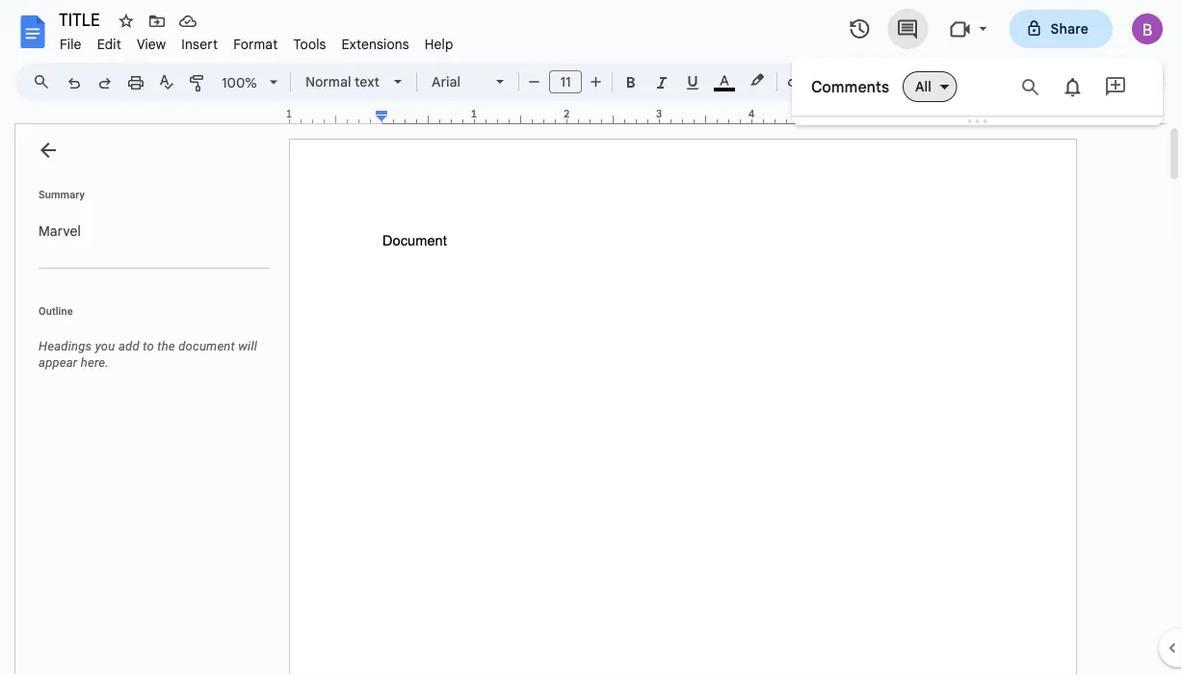 Task type: describe. For each thing, give the bounding box(es) containing it.
appear
[[39, 356, 78, 370]]

highlight color image
[[747, 68, 768, 92]]

insert menu item
[[174, 33, 226, 55]]

share button
[[1010, 10, 1113, 48]]

all button
[[903, 71, 958, 102]]

arial option
[[432, 68, 485, 95]]

comments
[[812, 77, 890, 96]]

marvel
[[39, 223, 81, 240]]

headings you add to the document will appear here.
[[39, 339, 257, 370]]

summary heading
[[39, 187, 85, 202]]

help
[[425, 36, 454, 53]]

format menu item
[[226, 33, 286, 55]]

Font size text field
[[550, 70, 581, 94]]

outline heading
[[15, 304, 278, 331]]

to
[[143, 339, 154, 354]]

Font size field
[[549, 70, 590, 94]]

text
[[355, 73, 380, 90]]

main toolbar
[[57, 67, 913, 98]]

summary element
[[29, 212, 270, 251]]

Zoom field
[[214, 68, 286, 98]]

extensions menu item
[[334, 33, 417, 55]]

format
[[233, 36, 278, 53]]

text color image
[[714, 68, 735, 92]]

edit menu item
[[89, 33, 129, 55]]

you
[[95, 339, 115, 354]]

document outline element
[[15, 124, 278, 676]]

extensions
[[342, 36, 409, 53]]

Rename text field
[[52, 8, 111, 31]]

Menus field
[[24, 68, 67, 95]]

file
[[60, 36, 82, 53]]

styles list. normal text selected. option
[[306, 68, 383, 95]]

view menu item
[[129, 33, 174, 55]]

add
[[118, 339, 140, 354]]

menu bar inside menu bar banner
[[52, 25, 461, 57]]

menu bar banner
[[0, 0, 1183, 676]]

normal text
[[306, 73, 380, 90]]



Task type: locate. For each thing, give the bounding box(es) containing it.
Zoom text field
[[217, 69, 263, 96]]

will
[[238, 339, 257, 354]]

Star checkbox
[[113, 8, 140, 35]]

document
[[179, 339, 235, 354]]

tools menu item
[[286, 33, 334, 55]]

menu bar containing file
[[52, 25, 461, 57]]

normal
[[306, 73, 351, 90]]

help menu item
[[417, 33, 461, 55]]

arial
[[432, 73, 461, 90]]

tools
[[293, 36, 326, 53]]

all
[[916, 78, 932, 95]]

left margin image
[[290, 109, 388, 123]]

comment history dialogue. dialog
[[792, 58, 1163, 125]]

headings
[[39, 339, 92, 354]]

insert
[[182, 36, 218, 53]]

edit
[[97, 36, 121, 53]]

share
[[1051, 20, 1089, 37]]

the
[[157, 339, 175, 354]]

comments application
[[0, 0, 1183, 676]]

view
[[137, 36, 166, 53]]

menu bar
[[52, 25, 461, 57]]

1
[[286, 107, 292, 120]]

mode and view toolbar
[[1049, 63, 1156, 101]]

right margin image
[[978, 109, 1076, 123]]

here.
[[81, 356, 109, 370]]

file menu item
[[52, 33, 89, 55]]

summary
[[39, 188, 85, 200]]

outline
[[39, 305, 73, 317]]



Task type: vqa. For each thing, say whether or not it's contained in the screenshot.
Document Outline ELEMENT at left
yes



